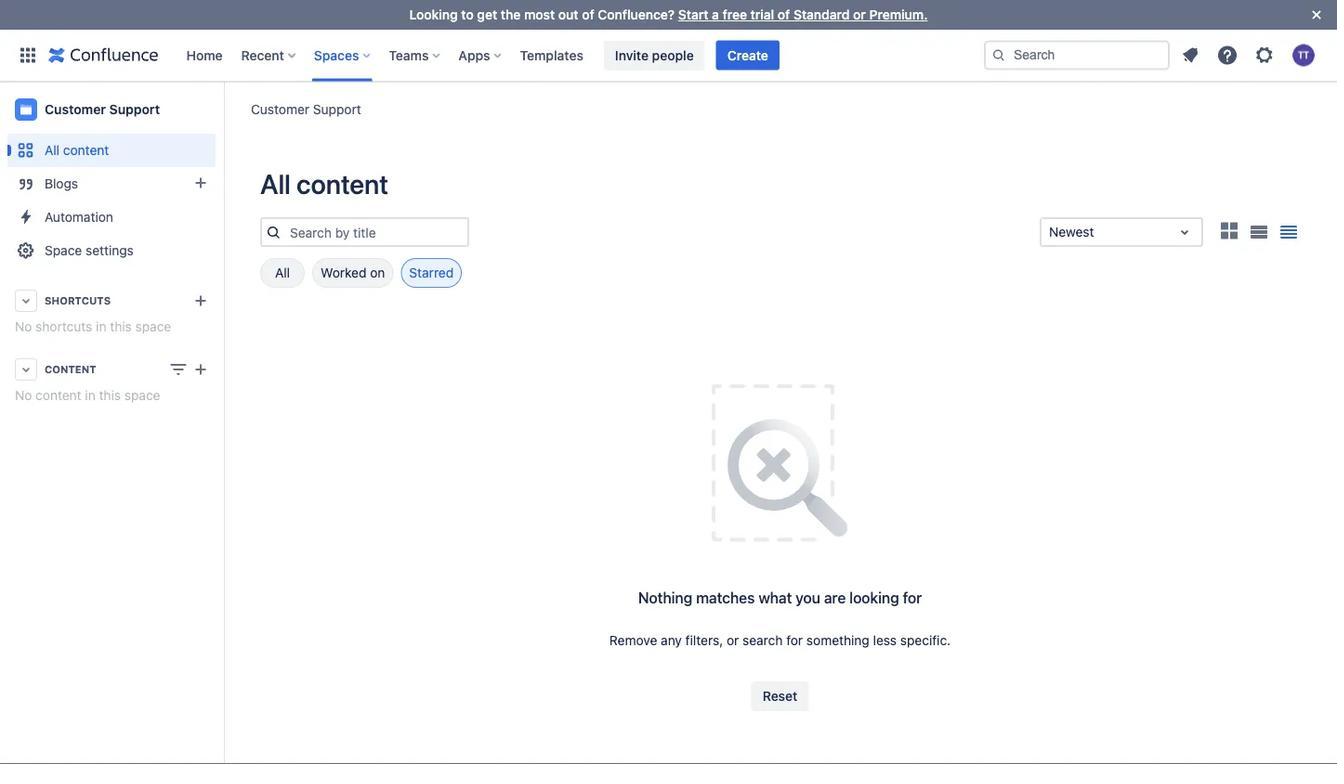 Task type: locate. For each thing, give the bounding box(es) containing it.
of right out
[[582, 7, 595, 22]]

or
[[853, 7, 866, 22], [727, 633, 739, 649]]

2 vertical spatial content
[[35, 388, 81, 403]]

you
[[796, 590, 821, 607]]

create
[[728, 47, 769, 63]]

premium.
[[870, 7, 928, 22]]

2 customer from the left
[[45, 102, 106, 117]]

content
[[63, 143, 109, 158], [297, 168, 388, 200], [35, 388, 81, 403]]

1 vertical spatial in
[[85, 388, 95, 403]]

for right search
[[787, 633, 803, 649]]

get
[[477, 7, 497, 22]]

close image
[[1306, 4, 1328, 26]]

1 vertical spatial or
[[727, 633, 739, 649]]

starred
[[409, 265, 454, 281]]

customer support up all content link
[[45, 102, 160, 117]]

what
[[759, 590, 792, 607]]

confluence image
[[48, 44, 158, 66], [48, 44, 158, 66]]

shortcuts button
[[7, 284, 216, 318]]

invite people button
[[604, 40, 705, 70]]

blogs
[[45, 176, 78, 191]]

0 horizontal spatial of
[[582, 7, 595, 22]]

space
[[135, 319, 171, 335], [124, 388, 160, 403]]

Search by title field
[[284, 219, 468, 245]]

or right filters,
[[727, 633, 739, 649]]

in down content
[[85, 388, 95, 403]]

search image
[[992, 48, 1007, 63]]

looking
[[850, 590, 899, 607]]

invite
[[615, 47, 649, 63]]

1 horizontal spatial of
[[778, 7, 790, 22]]

customer down recent popup button
[[251, 101, 310, 117]]

this down shortcuts dropdown button
[[110, 319, 132, 335]]

0 vertical spatial all content
[[45, 143, 109, 158]]

teams button
[[383, 40, 447, 70]]

no left shortcuts
[[15, 319, 32, 335]]

2 of from the left
[[778, 7, 790, 22]]

1 vertical spatial for
[[787, 633, 803, 649]]

change view image
[[167, 359, 190, 381]]

1 no from the top
[[15, 319, 32, 335]]

of right 'trial'
[[778, 7, 790, 22]]

customer support
[[251, 101, 361, 117], [45, 102, 160, 117]]

no shortcuts in this space
[[15, 319, 171, 335]]

0 horizontal spatial customer support
[[45, 102, 160, 117]]

space down 'content' 'dropdown button'
[[124, 388, 160, 403]]

in
[[96, 319, 106, 335], [85, 388, 95, 403]]

all right create a blog image
[[260, 168, 291, 200]]

support
[[313, 101, 361, 117], [109, 102, 160, 117]]

newest
[[1049, 224, 1094, 240]]

None text field
[[1049, 223, 1053, 242]]

0 vertical spatial for
[[903, 590, 922, 607]]

reset
[[763, 689, 798, 705]]

0 horizontal spatial customer
[[45, 102, 106, 117]]

1 vertical spatial this
[[99, 388, 121, 403]]

in for content
[[85, 388, 95, 403]]

content button
[[7, 353, 216, 387]]

content up blogs
[[63, 143, 109, 158]]

space down shortcuts dropdown button
[[135, 319, 171, 335]]

0 vertical spatial content
[[63, 143, 109, 158]]

shortcuts
[[35, 319, 92, 335]]

1 horizontal spatial customer support
[[251, 101, 361, 117]]

customer support link
[[7, 91, 216, 128], [251, 100, 361, 119]]

most
[[524, 7, 555, 22]]

apps
[[459, 47, 490, 63]]

all up blogs
[[45, 143, 60, 158]]

content down content
[[35, 388, 81, 403]]

1 horizontal spatial support
[[313, 101, 361, 117]]

customer support link up all content link
[[7, 91, 216, 128]]

shortcuts
[[45, 295, 111, 307]]

1 vertical spatial space
[[124, 388, 160, 403]]

support down spaces
[[313, 101, 361, 117]]

banner
[[0, 29, 1338, 82]]

content up search by title field
[[297, 168, 388, 200]]

automation link
[[7, 201, 216, 234]]

1 horizontal spatial or
[[853, 7, 866, 22]]

space settings link
[[7, 234, 216, 268]]

out
[[558, 7, 579, 22]]

0 horizontal spatial all content
[[45, 143, 109, 158]]

0 vertical spatial all
[[45, 143, 60, 158]]

customer support link down spaces
[[251, 100, 361, 119]]

are
[[824, 590, 846, 607]]

0 vertical spatial no
[[15, 319, 32, 335]]

1 support from the left
[[313, 101, 361, 117]]

for
[[903, 590, 922, 607], [787, 633, 803, 649]]

this down 'content' 'dropdown button'
[[99, 388, 121, 403]]

all content
[[45, 143, 109, 158], [260, 168, 388, 200]]

1 horizontal spatial all content
[[260, 168, 388, 200]]

for right looking on the right
[[903, 590, 922, 607]]

any
[[661, 633, 682, 649]]

2 customer support from the left
[[45, 102, 160, 117]]

1 vertical spatial no
[[15, 388, 32, 403]]

0 horizontal spatial or
[[727, 633, 739, 649]]

0 vertical spatial space
[[135, 319, 171, 335]]

0 vertical spatial or
[[853, 7, 866, 22]]

0 vertical spatial in
[[96, 319, 106, 335]]

2 vertical spatial all
[[275, 265, 290, 281]]

on
[[370, 265, 385, 281]]

no down 'content' 'dropdown button'
[[15, 388, 32, 403]]

customer support down spaces
[[251, 101, 361, 117]]

all
[[45, 143, 60, 158], [260, 168, 291, 200], [275, 265, 290, 281]]

to
[[461, 7, 474, 22]]

customer
[[251, 101, 310, 117], [45, 102, 106, 117]]

no
[[15, 319, 32, 335], [15, 388, 32, 403]]

all inside space element
[[45, 143, 60, 158]]

create a page image
[[190, 359, 212, 381]]

support inside space element
[[109, 102, 160, 117]]

less
[[873, 633, 897, 649]]

all content up search by title field
[[260, 168, 388, 200]]

spaces
[[314, 47, 359, 63]]

this for shortcuts
[[110, 319, 132, 335]]

1 horizontal spatial in
[[96, 319, 106, 335]]

1 customer support from the left
[[251, 101, 361, 117]]

2 no from the top
[[15, 388, 32, 403]]

matches
[[696, 590, 755, 607]]

this for content
[[99, 388, 121, 403]]

1 vertical spatial all content
[[260, 168, 388, 200]]

recent button
[[236, 40, 303, 70]]

your profile and preferences image
[[1293, 44, 1315, 66]]

customer up all content link
[[45, 102, 106, 117]]

starred button
[[401, 258, 462, 288]]

start a free trial of standard or premium. link
[[678, 7, 928, 22]]

this
[[110, 319, 132, 335], [99, 388, 121, 403]]

settings icon image
[[1254, 44, 1276, 66]]

or right standard
[[853, 7, 866, 22]]

in down shortcuts dropdown button
[[96, 319, 106, 335]]

start
[[678, 7, 709, 22]]

support up all content link
[[109, 102, 160, 117]]

1 horizontal spatial customer
[[251, 101, 310, 117]]

apps button
[[453, 40, 509, 70]]

reset button
[[752, 682, 809, 712]]

0 vertical spatial this
[[110, 319, 132, 335]]

all content up blogs
[[45, 143, 109, 158]]

customer support inside space element
[[45, 102, 160, 117]]

1 vertical spatial all
[[260, 168, 291, 200]]

automation
[[45, 210, 113, 225]]

all left worked
[[275, 265, 290, 281]]

2 support from the left
[[109, 102, 160, 117]]

0 horizontal spatial in
[[85, 388, 95, 403]]

teams
[[389, 47, 429, 63]]

0 horizontal spatial support
[[109, 102, 160, 117]]

of
[[582, 7, 595, 22], [778, 7, 790, 22]]



Task type: describe. For each thing, give the bounding box(es) containing it.
blogs link
[[7, 167, 216, 201]]

1 horizontal spatial customer support link
[[251, 100, 361, 119]]

home link
[[181, 40, 228, 70]]

worked on button
[[312, 258, 394, 288]]

compact list image
[[1278, 221, 1300, 244]]

people
[[652, 47, 694, 63]]

open image
[[1174, 221, 1196, 244]]

free
[[723, 7, 747, 22]]

remove any filters, or search for something less specific.
[[610, 633, 951, 649]]

appswitcher icon image
[[17, 44, 39, 66]]

1 vertical spatial content
[[297, 168, 388, 200]]

templates link
[[515, 40, 589, 70]]

space settings
[[45, 243, 134, 258]]

Search field
[[984, 40, 1170, 70]]

no for no shortcuts in this space
[[15, 319, 32, 335]]

all button
[[260, 258, 305, 288]]

banner containing home
[[0, 29, 1338, 82]]

spaces button
[[308, 40, 378, 70]]

no content in this space
[[15, 388, 160, 403]]

collapse sidebar image
[[203, 91, 244, 128]]

global element
[[11, 29, 981, 81]]

a
[[712, 7, 719, 22]]

space for no content in this space
[[124, 388, 160, 403]]

search
[[743, 633, 783, 649]]

add shortcut image
[[190, 290, 212, 312]]

cards image
[[1219, 220, 1241, 242]]

customer inside space element
[[45, 102, 106, 117]]

worked on
[[321, 265, 385, 281]]

filters,
[[686, 633, 723, 649]]

1 horizontal spatial for
[[903, 590, 922, 607]]

content inside all content link
[[63, 143, 109, 158]]

recent
[[241, 47, 284, 63]]

0 horizontal spatial for
[[787, 633, 803, 649]]

all inside "button"
[[275, 265, 290, 281]]

notification icon image
[[1180, 44, 1202, 66]]

looking to get the most out of confluence? start a free trial of standard or premium.
[[409, 7, 928, 22]]

create a blog image
[[190, 172, 212, 194]]

home
[[186, 47, 223, 63]]

create link
[[716, 40, 780, 70]]

1 of from the left
[[582, 7, 595, 22]]

settings
[[86, 243, 134, 258]]

1 customer from the left
[[251, 101, 310, 117]]

all content link
[[7, 134, 216, 167]]

confluence?
[[598, 7, 675, 22]]

space
[[45, 243, 82, 258]]

all content inside space element
[[45, 143, 109, 158]]

the
[[501, 7, 521, 22]]

help icon image
[[1217, 44, 1239, 66]]

standard
[[794, 7, 850, 22]]

something
[[807, 633, 870, 649]]

looking
[[409, 7, 458, 22]]

space element
[[0, 82, 223, 765]]

list image
[[1251, 226, 1268, 239]]

space for no shortcuts in this space
[[135, 319, 171, 335]]

nothing matches what you are looking for
[[638, 590, 922, 607]]

no for no content in this space
[[15, 388, 32, 403]]

0 horizontal spatial customer support link
[[7, 91, 216, 128]]

nothing
[[638, 590, 693, 607]]

templates
[[520, 47, 584, 63]]

content
[[45, 364, 96, 376]]

trial
[[751, 7, 774, 22]]

specific.
[[901, 633, 951, 649]]

worked
[[321, 265, 367, 281]]

in for shortcuts
[[96, 319, 106, 335]]

remove
[[610, 633, 657, 649]]

invite people
[[615, 47, 694, 63]]



Task type: vqa. For each thing, say whether or not it's contained in the screenshot.
Starred link
no



